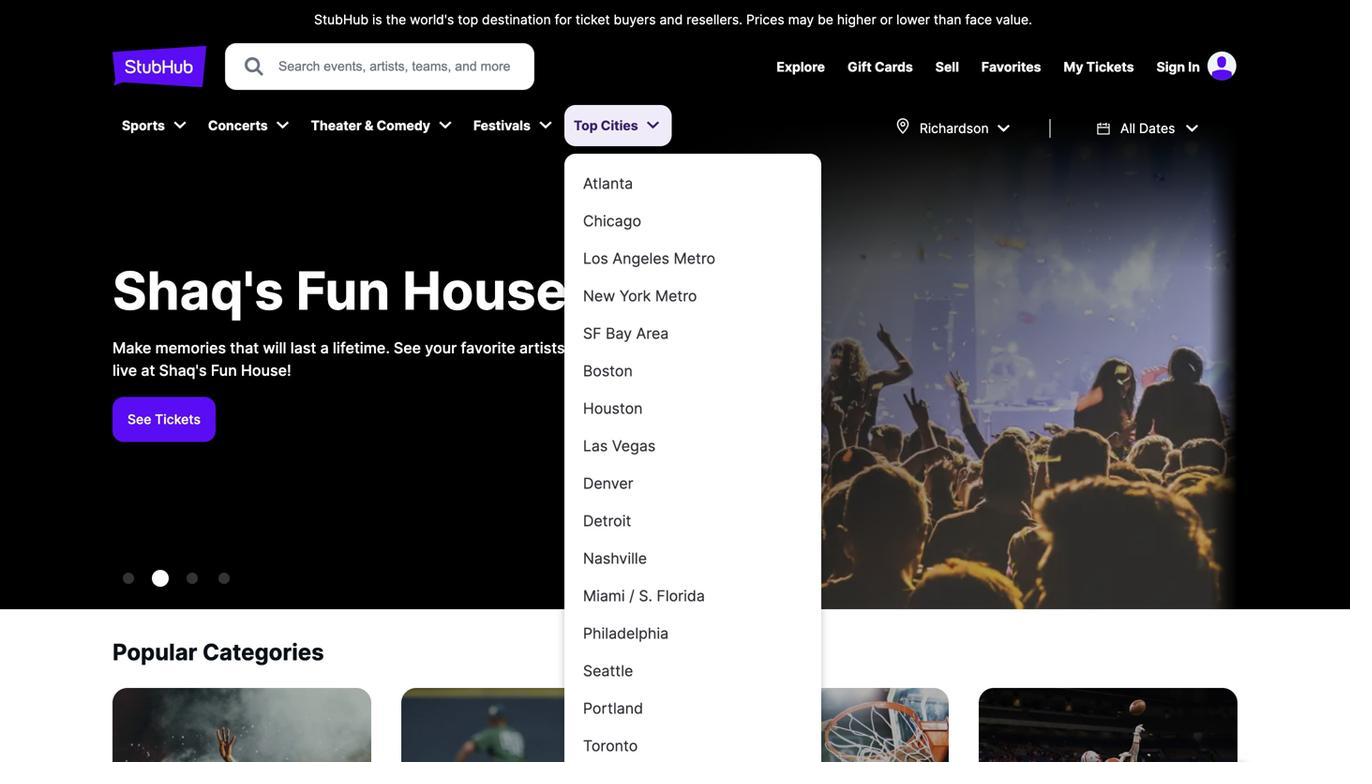 Task type: locate. For each thing, give the bounding box(es) containing it.
see tickets
[[128, 412, 201, 428]]

top cities link
[[564, 105, 646, 146]]

top cities
[[574, 118, 638, 134]]

or
[[880, 12, 893, 28]]

all
[[1121, 121, 1136, 136]]

see tickets link
[[113, 397, 581, 442]]

destination
[[482, 12, 551, 28]]

value.
[[996, 12, 1033, 28]]

fun down that
[[211, 362, 237, 380]]

Search events, artists, teams, and more field
[[277, 56, 517, 77]]

a
[[320, 339, 329, 357]]

my tickets
[[1064, 59, 1134, 75]]

0 horizontal spatial tickets
[[155, 412, 201, 428]]

portland link
[[576, 687, 810, 731]]

1 vertical spatial tickets
[[155, 412, 201, 428]]

seattle link
[[576, 650, 810, 693]]

house
[[402, 259, 567, 323]]

and
[[660, 12, 683, 28]]

tickets
[[1087, 59, 1134, 75], [155, 412, 201, 428]]

gift cards link
[[848, 59, 913, 75]]

1 vertical spatial see
[[128, 412, 151, 428]]

atlanta
[[583, 174, 633, 193]]

cards
[[875, 59, 913, 75]]

see down at
[[128, 412, 151, 428]]

see left your
[[394, 339, 421, 357]]

1 vertical spatial metro
[[655, 287, 697, 305]]

0 vertical spatial tickets
[[1087, 59, 1134, 75]]

1 vertical spatial fun
[[211, 362, 237, 380]]

1 horizontal spatial see
[[394, 339, 421, 357]]

0 horizontal spatial see
[[128, 412, 151, 428]]

tickets right my on the right top
[[1087, 59, 1134, 75]]

richardson button
[[863, 105, 1042, 152]]

live
[[113, 362, 137, 380]]

atlanta link
[[576, 162, 810, 205]]

3 - katt williams image
[[219, 573, 230, 584]]

theater & comedy
[[311, 118, 430, 134]]

festivals
[[474, 118, 531, 134]]

philadelphia link
[[576, 612, 810, 656]]

toronto
[[583, 737, 638, 755]]

dates
[[1140, 121, 1176, 136]]

2 - u2 image
[[187, 573, 198, 584]]

stubhub is the world's top destination for ticket buyers and resellers. prices may be higher or lower than face value.
[[314, 12, 1033, 28]]

fun inside make memories that will last a lifetime. see your favorite artists live at shaq's fun house!
[[211, 362, 237, 380]]

see tickets button
[[113, 397, 216, 442]]

angeles
[[613, 249, 670, 268]]

house!
[[241, 362, 291, 380]]

tickets for my tickets
[[1087, 59, 1134, 75]]

top
[[458, 12, 478, 28]]

florida
[[657, 587, 705, 605]]

fun
[[296, 259, 390, 323], [211, 362, 237, 380]]

boston link
[[576, 350, 810, 393]]

shaq's down memories
[[159, 362, 207, 380]]

nashville
[[583, 550, 647, 568]]

buyers
[[614, 12, 656, 28]]

that
[[230, 339, 259, 357]]

new york metro
[[583, 287, 697, 305]]

face
[[966, 12, 992, 28]]

be
[[818, 12, 834, 28]]

sell link
[[936, 59, 959, 75]]

1 horizontal spatial tickets
[[1087, 59, 1134, 75]]

1 vertical spatial shaq's
[[159, 362, 207, 380]]

theater & comedy link
[[302, 105, 438, 146]]

seattle
[[583, 662, 633, 680]]

0 vertical spatial fun
[[296, 259, 390, 323]]

world's
[[410, 12, 454, 28]]

shaq's fun house
[[113, 259, 567, 323]]

tickets inside button
[[155, 412, 201, 428]]

houston link
[[576, 387, 810, 430]]

metro
[[674, 249, 716, 268], [655, 287, 697, 305]]

1 horizontal spatial fun
[[296, 259, 390, 323]]

make
[[113, 339, 151, 357]]

0 vertical spatial see
[[394, 339, 421, 357]]

stubhub image
[[113, 43, 206, 90]]

see
[[394, 339, 421, 357], [128, 412, 151, 428]]

los angeles metro link
[[576, 237, 810, 280]]

metro down los angeles metro link
[[655, 287, 697, 305]]

fun up lifetime.
[[296, 259, 390, 323]]

gift cards
[[848, 59, 913, 75]]

sell
[[936, 59, 959, 75]]

at
[[141, 362, 155, 380]]

sports link
[[113, 105, 172, 146]]

gift
[[848, 59, 872, 75]]

0 vertical spatial shaq's
[[113, 259, 284, 323]]

tickets down at
[[155, 412, 201, 428]]

sign in
[[1157, 59, 1200, 75]]

shaq's up memories
[[113, 259, 284, 323]]

0 horizontal spatial fun
[[211, 362, 237, 380]]

s.
[[639, 587, 653, 605]]

explore link
[[777, 59, 825, 75]]

0 vertical spatial metro
[[674, 249, 716, 268]]

festivals link
[[464, 105, 538, 146]]

los angeles metro
[[583, 249, 716, 268]]

lower
[[897, 12, 930, 28]]

metro down the chicago link
[[674, 249, 716, 268]]

york
[[620, 287, 651, 305]]

tickets for see tickets
[[155, 412, 201, 428]]



Task type: vqa. For each thing, say whether or not it's contained in the screenshot.
Parking button at top
no



Task type: describe. For each thing, give the bounding box(es) containing it.
in
[[1189, 59, 1200, 75]]

&
[[365, 118, 374, 134]]

than
[[934, 12, 962, 28]]

artists
[[520, 339, 565, 357]]

bay
[[606, 325, 632, 343]]

categories
[[203, 639, 324, 666]]

sf
[[583, 325, 602, 343]]

richardson
[[920, 121, 989, 136]]

resellers.
[[687, 12, 743, 28]]

the
[[386, 12, 406, 28]]

miami / s. florida
[[583, 587, 705, 605]]

new
[[583, 287, 615, 305]]

favorites link
[[982, 59, 1042, 75]]

comedy
[[377, 118, 430, 134]]

cities
[[601, 118, 638, 134]]

denver link
[[576, 462, 810, 506]]

sports
[[122, 118, 165, 134]]

higher
[[837, 12, 877, 28]]

concerts link
[[199, 105, 275, 146]]

prices
[[746, 12, 785, 28]]

last
[[290, 339, 316, 357]]

sign in link
[[1157, 59, 1200, 75]]

my
[[1064, 59, 1084, 75]]

portland
[[583, 700, 643, 718]]

is
[[372, 12, 382, 28]]

sf bay area link
[[576, 312, 810, 355]]

all dates
[[1121, 121, 1176, 136]]

sf bay area
[[583, 325, 669, 343]]

houston
[[583, 400, 643, 418]]

1 - shaq's fun house image
[[152, 570, 169, 587]]

miami / s. florida link
[[576, 575, 810, 618]]

area
[[636, 325, 669, 343]]

/
[[629, 587, 635, 605]]

will
[[263, 339, 287, 357]]

popular categories
[[113, 639, 324, 666]]

make memories that will last a lifetime. see your favorite artists live at shaq's fun house!
[[113, 339, 565, 380]]

chicago link
[[576, 200, 810, 243]]

favorite
[[461, 339, 516, 357]]

my tickets link
[[1064, 59, 1134, 75]]

see inside see tickets button
[[128, 412, 151, 428]]

philadelphia
[[583, 625, 669, 643]]

metro for los angeles metro
[[674, 249, 716, 268]]

see inside make memories that will last a lifetime. see your favorite artists live at shaq's fun house!
[[394, 339, 421, 357]]

may
[[788, 12, 814, 28]]

ticket
[[576, 12, 610, 28]]

detroit link
[[576, 500, 810, 543]]

miami
[[583, 587, 625, 605]]

detroit
[[583, 512, 632, 530]]

new york metro link
[[576, 275, 810, 318]]

chicago
[[583, 212, 642, 230]]

concerts
[[208, 118, 268, 134]]

las vegas link
[[576, 425, 810, 468]]

theater
[[311, 118, 362, 134]]

shaq's inside make memories that will last a lifetime. see your favorite artists live at shaq's fun house!
[[159, 362, 207, 380]]

your
[[425, 339, 457, 357]]

denver
[[583, 475, 634, 493]]

explore
[[777, 59, 825, 75]]

las
[[583, 437, 608, 455]]

sign
[[1157, 59, 1186, 75]]

nashville link
[[576, 537, 810, 581]]

toronto link
[[576, 725, 810, 762]]

memories
[[155, 339, 226, 357]]

stubhub
[[314, 12, 369, 28]]

0 - waste management phoenix open image
[[123, 573, 134, 584]]

boston
[[583, 362, 633, 380]]

metro for new york metro
[[655, 287, 697, 305]]

top
[[574, 118, 598, 134]]

for
[[555, 12, 572, 28]]



